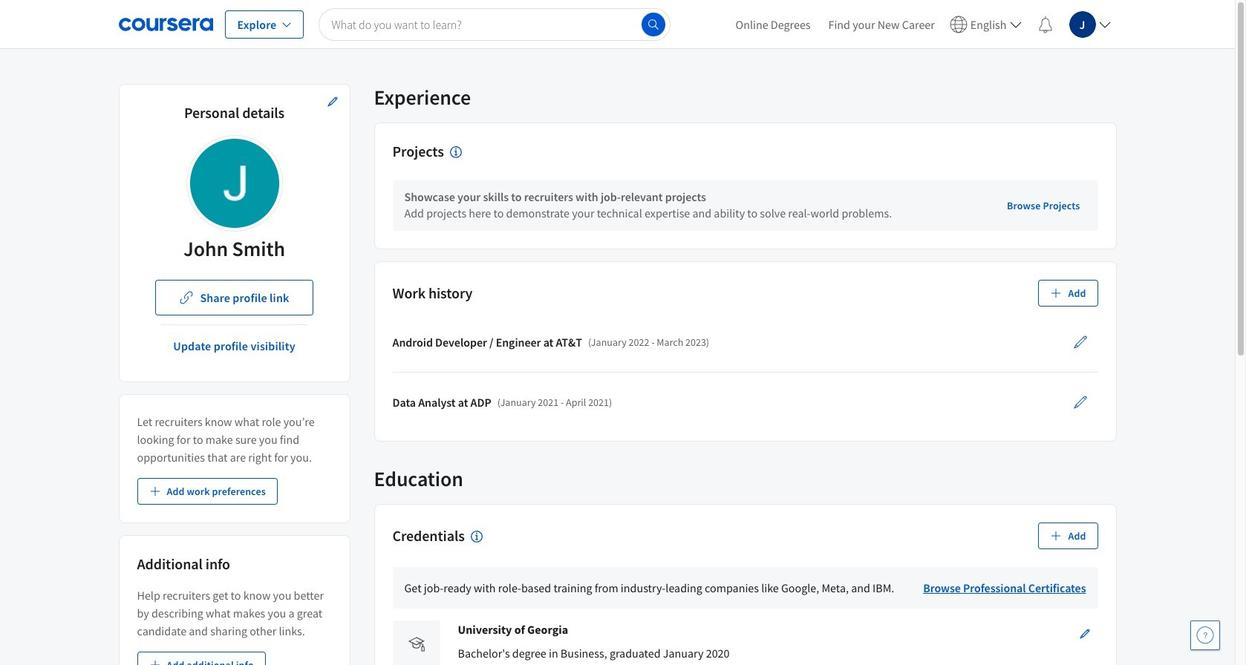 Task type: locate. For each thing, give the bounding box(es) containing it.
information about credentials section image
[[471, 531, 483, 543]]

edit personal details. image
[[326, 96, 338, 108]]

profile photo image
[[190, 139, 279, 228]]

help center image
[[1197, 627, 1215, 645]]

information about the projects section image
[[450, 147, 462, 158]]

None search field
[[319, 8, 670, 40]]

menu
[[727, 0, 1117, 48]]



Task type: vqa. For each thing, say whether or not it's contained in the screenshot.
EDIT PERSONAL DETAILS. icon
yes



Task type: describe. For each thing, give the bounding box(es) containing it.
edit details for bachelor's degree  in business at university of georgia. image
[[1079, 629, 1091, 641]]

edit details for android developer / engineer at at&t. image
[[1073, 335, 1088, 350]]

coursera image
[[118, 12, 213, 36]]

edit details for data analyst at adp. image
[[1073, 395, 1088, 410]]

What do you want to learn? text field
[[319, 8, 670, 40]]



